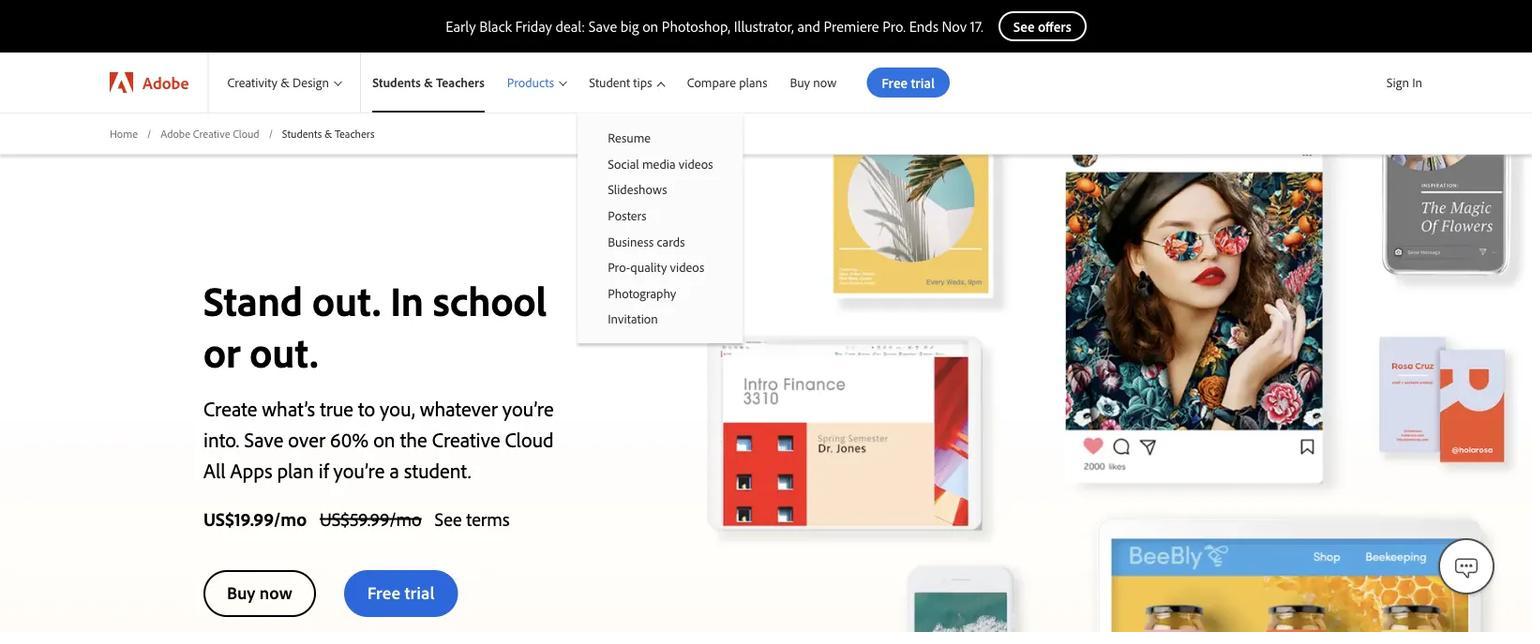 Task type: vqa. For each thing, say whether or not it's contained in the screenshot.
"year"
no



Task type: describe. For each thing, give the bounding box(es) containing it.
early
[[446, 17, 476, 36]]

99 for 59
[[370, 506, 390, 530]]

early black friday deal: save big on photoshop, illustrator, and premiere pro. ends nov 17.
[[446, 17, 984, 36]]

black
[[480, 17, 512, 36]]

1 horizontal spatial teachers
[[436, 74, 485, 91]]

1 horizontal spatial you're
[[503, 395, 554, 422]]

create
[[204, 395, 257, 422]]

adobe link
[[91, 53, 208, 113]]

now for the right buy now link
[[814, 74, 837, 91]]

adobe creative cloud
[[161, 126, 260, 140]]

free trial link
[[344, 570, 458, 617]]

adobe for adobe
[[143, 72, 189, 93]]

students & teachers inside students & teachers link
[[373, 74, 485, 91]]

19
[[235, 506, 250, 530]]

buy now for the right buy now link
[[790, 74, 837, 91]]

photoshop,
[[662, 17, 731, 36]]

1 vertical spatial buy now link
[[204, 570, 316, 617]]

group containing resume
[[578, 113, 744, 343]]

products
[[507, 74, 554, 91]]

& for students & teachers link on the top of page
[[424, 74, 433, 91]]

photography link
[[578, 280, 744, 306]]

premiere
[[824, 17, 880, 36]]

big
[[621, 17, 639, 36]]

photography
[[608, 285, 677, 301]]

59
[[350, 506, 367, 530]]

free
[[368, 581, 401, 604]]

adobe for adobe creative cloud
[[161, 126, 190, 140]]

& for the creativity & design popup button
[[281, 74, 290, 91]]

1 horizontal spatial &
[[325, 126, 332, 140]]

students & teachers link
[[361, 53, 496, 113]]

in inside "sign in" button
[[1413, 74, 1423, 91]]

all
[[204, 457, 226, 483]]

buy for buy now link to the bottom
[[227, 581, 256, 604]]

stand out. in school or out.
[[204, 274, 547, 378]]

business cards
[[608, 233, 685, 249]]

17.
[[971, 17, 984, 36]]

videos for pro-quality videos
[[670, 259, 705, 275]]

ends
[[910, 17, 939, 36]]

apps
[[230, 457, 272, 483]]

plans
[[739, 74, 768, 91]]

1 horizontal spatial buy now link
[[779, 53, 848, 113]]

/mo for us$ 59 . 99 /mo
[[390, 506, 422, 530]]

regularly at us$59.99 per month per license element
[[320, 506, 422, 530]]

quality
[[631, 259, 667, 275]]

/mo for us$ 19 . 99 /mo
[[274, 506, 307, 530]]

. for 59
[[367, 506, 370, 530]]

friday
[[516, 17, 552, 36]]

tips
[[634, 74, 653, 91]]

us$ 19 . 99 /mo
[[204, 506, 307, 530]]

deal:
[[556, 17, 585, 36]]

invitation link
[[578, 306, 744, 332]]

adobe creative cloud link
[[161, 126, 260, 141]]

0 horizontal spatial teachers
[[335, 126, 375, 140]]

if
[[319, 457, 329, 483]]

over 60%
[[288, 426, 369, 452]]

posters
[[608, 207, 647, 224]]

99 for 19
[[254, 506, 274, 530]]

buy for the right buy now link
[[790, 74, 811, 91]]

free trial
[[368, 581, 435, 604]]

social media videos link
[[578, 151, 744, 177]]



Task type: locate. For each thing, give the bounding box(es) containing it.
compare plans link
[[676, 53, 779, 113]]

see terms
[[435, 506, 510, 530]]

0 vertical spatial on
[[643, 17, 659, 36]]

us$ for 59
[[320, 506, 350, 530]]

1 vertical spatial students & teachers
[[282, 126, 375, 140]]

1 . from the left
[[250, 506, 254, 530]]

0 horizontal spatial us$
[[204, 506, 235, 530]]

save
[[589, 17, 617, 36], [244, 426, 284, 452]]

buy now link
[[779, 53, 848, 113], [204, 570, 316, 617]]

media
[[643, 155, 676, 172]]

resume link
[[578, 125, 744, 151]]

teachers
[[436, 74, 485, 91], [335, 126, 375, 140]]

students & teachers down the design
[[282, 126, 375, 140]]

students
[[373, 74, 421, 91], [282, 126, 322, 140]]

1 vertical spatial you're
[[333, 457, 385, 483]]

in left 'school'
[[390, 274, 424, 326]]

us$ down if
[[320, 506, 350, 530]]

buy now for buy now link to the bottom
[[227, 581, 293, 604]]

you're
[[503, 395, 554, 422], [333, 457, 385, 483]]

1 vertical spatial cloud
[[505, 426, 554, 452]]

/mo right 19 on the bottom left of page
[[274, 506, 307, 530]]

illustrator,
[[734, 17, 794, 36]]

0 vertical spatial you're
[[503, 395, 554, 422]]

1 us$ from the left
[[204, 506, 235, 530]]

slideshows
[[608, 181, 668, 198]]

save up apps at the bottom left
[[244, 426, 284, 452]]

you're right whatever
[[503, 395, 554, 422]]

buy down 19 on the bottom left of page
[[227, 581, 256, 604]]

student tips button
[[578, 53, 676, 113]]

in right sign
[[1413, 74, 1423, 91]]

0 horizontal spatial /mo
[[274, 506, 307, 530]]

business
[[608, 233, 654, 249]]

adobe up adobe creative cloud
[[143, 72, 189, 93]]

videos for social media videos
[[679, 155, 714, 172]]

0 horizontal spatial buy now link
[[204, 570, 316, 617]]

you,
[[380, 395, 415, 422]]

1 horizontal spatial in
[[1413, 74, 1423, 91]]

adobe right home
[[161, 126, 190, 140]]

pro-quality videos link
[[578, 254, 744, 280]]

on inside create what's true to you, whatever you're into. save over 60% on the creative cloud all apps plan if you're a student.
[[374, 426, 396, 452]]

sign in button
[[1384, 67, 1427, 99]]

0 vertical spatial now
[[814, 74, 837, 91]]

invitation
[[608, 311, 658, 327]]

cloud inside adobe creative cloud "link"
[[233, 126, 260, 140]]

0 vertical spatial creative
[[193, 126, 230, 140]]

a
[[390, 457, 400, 483]]

business cards link
[[578, 228, 744, 254]]

1 horizontal spatial .
[[367, 506, 370, 530]]

now down 'us$ 19 . 99 /mo' at the bottom
[[260, 581, 293, 604]]

school
[[433, 274, 547, 326]]

out. right stand in the left of the page
[[312, 274, 381, 326]]

buy now down 'us$ 19 . 99 /mo' at the bottom
[[227, 581, 293, 604]]

see terms link
[[435, 506, 510, 530]]

us$ for 19
[[204, 506, 235, 530]]

in inside "stand out. in school or out."
[[390, 274, 424, 326]]

1 horizontal spatial creative
[[432, 426, 501, 452]]

buy now
[[790, 74, 837, 91], [227, 581, 293, 604]]

students right the design
[[373, 74, 421, 91]]

adobe inside "link"
[[161, 126, 190, 140]]

0 horizontal spatial &
[[281, 74, 290, 91]]

1 horizontal spatial 99
[[370, 506, 390, 530]]

you're left a at the left bottom
[[333, 457, 385, 483]]

1 vertical spatial save
[[244, 426, 284, 452]]

resume
[[608, 129, 651, 146]]

and
[[798, 17, 821, 36]]

or
[[204, 326, 240, 378]]

student tips
[[589, 74, 653, 91]]

buy
[[790, 74, 811, 91], [227, 581, 256, 604]]

1 vertical spatial teachers
[[335, 126, 375, 140]]

1 horizontal spatial now
[[814, 74, 837, 91]]

design
[[293, 74, 329, 91]]

home link
[[110, 126, 138, 141]]

to
[[358, 395, 375, 422]]

save left 'big'
[[589, 17, 617, 36]]

0 vertical spatial videos
[[679, 155, 714, 172]]

social media videos
[[608, 155, 714, 172]]

plan
[[277, 457, 314, 483]]

1 horizontal spatial save
[[589, 17, 617, 36]]

teachers down the creativity & design popup button
[[335, 126, 375, 140]]

0 vertical spatial buy now link
[[779, 53, 848, 113]]

2 horizontal spatial &
[[424, 74, 433, 91]]

now down and
[[814, 74, 837, 91]]

2 /mo from the left
[[390, 506, 422, 530]]

out. up the what's
[[250, 326, 318, 378]]

0 vertical spatial cloud
[[233, 126, 260, 140]]

into.
[[204, 426, 240, 452]]

1 horizontal spatial on
[[643, 17, 659, 36]]

see
[[435, 506, 462, 530]]

0 horizontal spatial on
[[374, 426, 396, 452]]

videos right media
[[679, 155, 714, 172]]

0 horizontal spatial cloud
[[233, 126, 260, 140]]

99 right 19 on the bottom left of page
[[254, 506, 274, 530]]

/mo left see at the left
[[390, 506, 422, 530]]

0 horizontal spatial buy now
[[227, 581, 293, 604]]

creative
[[193, 126, 230, 140], [432, 426, 501, 452]]

1 vertical spatial now
[[260, 581, 293, 604]]

videos
[[679, 155, 714, 172], [670, 259, 705, 275]]

students & teachers down early
[[373, 74, 485, 91]]

0 horizontal spatial save
[[244, 426, 284, 452]]

compare plans
[[687, 74, 768, 91]]

0 horizontal spatial you're
[[333, 457, 385, 483]]

1 vertical spatial buy
[[227, 581, 256, 604]]

0 vertical spatial students & teachers
[[373, 74, 485, 91]]

0 vertical spatial save
[[589, 17, 617, 36]]

buy now down and
[[790, 74, 837, 91]]

group
[[578, 113, 744, 343]]

2 us$ from the left
[[320, 506, 350, 530]]

slideshows link
[[578, 177, 744, 202]]

products button
[[496, 53, 578, 113]]

1 horizontal spatial /mo
[[390, 506, 422, 530]]

99 right 59
[[370, 506, 390, 530]]

0 horizontal spatial now
[[260, 581, 293, 604]]

0 vertical spatial adobe
[[143, 72, 189, 93]]

social
[[608, 155, 640, 172]]

trial
[[405, 581, 435, 604]]

1 99 from the left
[[254, 506, 274, 530]]

1 /mo from the left
[[274, 506, 307, 530]]

/mo
[[274, 506, 307, 530], [390, 506, 422, 530]]

1 vertical spatial creative
[[432, 426, 501, 452]]

pro-
[[608, 259, 631, 275]]

us$19.99 per month per license element
[[204, 506, 307, 530]]

creative inside "link"
[[193, 126, 230, 140]]

. for 19
[[250, 506, 254, 530]]

0 vertical spatial buy
[[790, 74, 811, 91]]

now for buy now link to the bottom
[[260, 581, 293, 604]]

student
[[589, 74, 630, 91]]

1 horizontal spatial students
[[373, 74, 421, 91]]

cloud inside create what's true to you, whatever you're into. save over 60% on the creative cloud all apps plan if you're a student.
[[505, 426, 554, 452]]

on left the
[[374, 426, 396, 452]]

2 . from the left
[[367, 506, 370, 530]]

buy right plans
[[790, 74, 811, 91]]

0 horizontal spatial in
[[390, 274, 424, 326]]

in
[[1413, 74, 1423, 91], [390, 274, 424, 326]]

nov
[[942, 17, 967, 36]]

0 horizontal spatial .
[[250, 506, 254, 530]]

students down the design
[[282, 126, 322, 140]]

sign
[[1387, 74, 1410, 91]]

2 99 from the left
[[370, 506, 390, 530]]

student.
[[404, 457, 472, 483]]

save inside create what's true to you, whatever you're into. save over 60% on the creative cloud all apps plan if you're a student.
[[244, 426, 284, 452]]

creativity & design button
[[209, 53, 360, 113]]

creativity & design
[[227, 74, 329, 91]]

1 horizontal spatial buy
[[790, 74, 811, 91]]

what's
[[262, 395, 315, 422]]

compare
[[687, 74, 736, 91]]

us$
[[204, 506, 235, 530], [320, 506, 350, 530]]

1 horizontal spatial cloud
[[505, 426, 554, 452]]

0 vertical spatial buy now
[[790, 74, 837, 91]]

0 horizontal spatial 99
[[254, 506, 274, 530]]

1 vertical spatial videos
[[670, 259, 705, 275]]

0 vertical spatial teachers
[[436, 74, 485, 91]]

teachers down early
[[436, 74, 485, 91]]

creative down whatever
[[432, 426, 501, 452]]

the
[[400, 426, 428, 452]]

adobe
[[143, 72, 189, 93], [161, 126, 190, 140]]

1 horizontal spatial buy now
[[790, 74, 837, 91]]

terms
[[467, 506, 510, 530]]

0 horizontal spatial buy
[[227, 581, 256, 604]]

now
[[814, 74, 837, 91], [260, 581, 293, 604]]

0 vertical spatial students
[[373, 74, 421, 91]]

pro.
[[883, 17, 906, 36]]

& inside popup button
[[281, 74, 290, 91]]

0 horizontal spatial students
[[282, 126, 322, 140]]

pro-quality videos
[[608, 259, 705, 275]]

buy now link down and
[[779, 53, 848, 113]]

creativity
[[227, 74, 278, 91]]

sign in
[[1387, 74, 1423, 91]]

us$ down all
[[204, 506, 235, 530]]

cloud
[[233, 126, 260, 140], [505, 426, 554, 452]]

students & teachers
[[373, 74, 485, 91], [282, 126, 375, 140]]

1 vertical spatial buy now
[[227, 581, 293, 604]]

cards
[[657, 233, 685, 249]]

creative down creativity
[[193, 126, 230, 140]]

1 vertical spatial in
[[390, 274, 424, 326]]

us$ 59 . 99 /mo
[[320, 506, 422, 530]]

create what's true to you, whatever you're into. save over 60% on the creative cloud all apps plan if you're a student.
[[204, 395, 554, 483]]

buy now link down 'us$ 19 . 99 /mo' at the bottom
[[204, 570, 316, 617]]

cloud up terms
[[505, 426, 554, 452]]

creative inside create what's true to you, whatever you're into. save over 60% on the creative cloud all apps plan if you're a student.
[[432, 426, 501, 452]]

whatever
[[420, 395, 498, 422]]

home
[[110, 126, 138, 140]]

true
[[320, 395, 354, 422]]

on right 'big'
[[643, 17, 659, 36]]

0 horizontal spatial creative
[[193, 126, 230, 140]]

1 vertical spatial adobe
[[161, 126, 190, 140]]

posters link
[[578, 202, 744, 228]]

1 horizontal spatial us$
[[320, 506, 350, 530]]

stand
[[204, 274, 303, 326]]

1 vertical spatial students
[[282, 126, 322, 140]]

0 vertical spatial in
[[1413, 74, 1423, 91]]

videos down cards
[[670, 259, 705, 275]]

cloud down creativity
[[233, 126, 260, 140]]

1 vertical spatial on
[[374, 426, 396, 452]]



